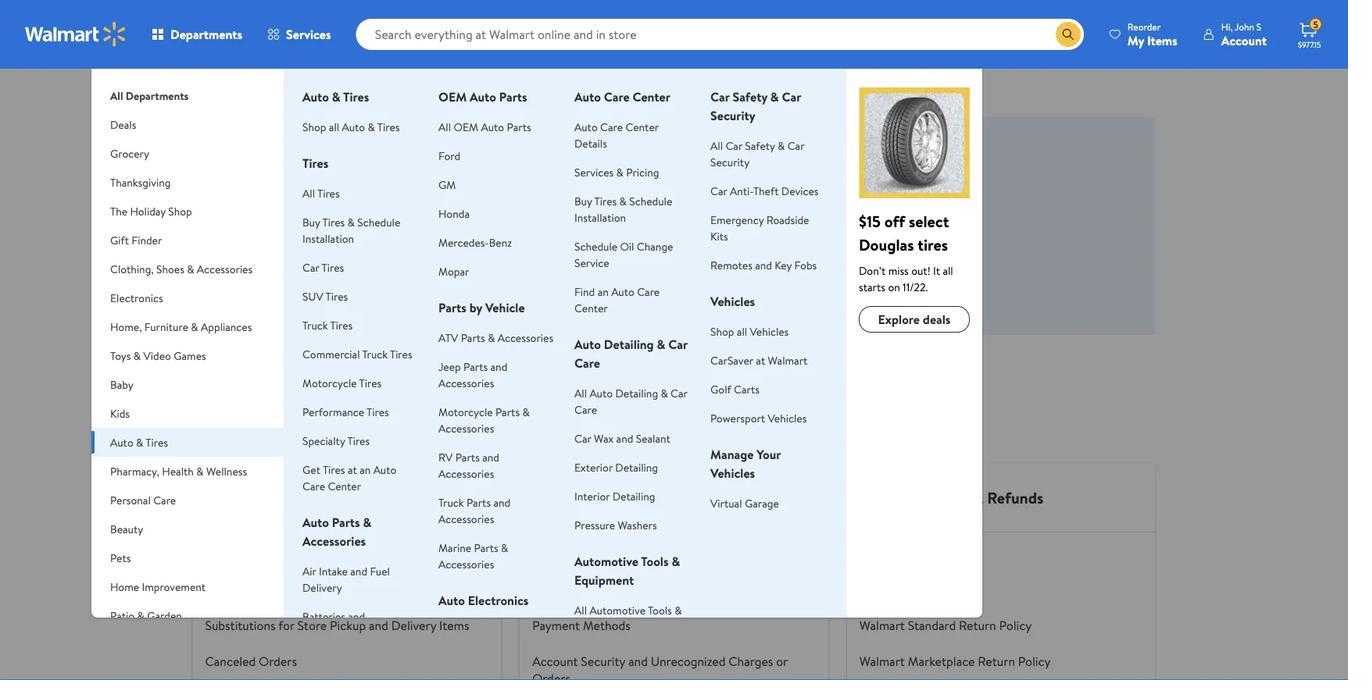 Task type: locate. For each thing, give the bounding box(es) containing it.
2 vertical spatial order
[[300, 582, 333, 599]]

at down the specialty tires link
[[348, 462, 357, 478]]

car inside auto detailing & car care
[[669, 336, 688, 353]]

&
[[332, 88, 341, 106], [771, 88, 779, 106], [368, 119, 375, 134], [778, 138, 785, 153], [617, 165, 624, 180], [620, 194, 627, 209], [348, 215, 355, 230], [187, 262, 194, 277], [191, 319, 198, 335], [488, 330, 495, 346], [657, 336, 666, 353], [134, 348, 141, 364], [661, 386, 668, 401], [523, 405, 530, 420], [136, 435, 143, 450], [196, 464, 204, 479], [650, 487, 660, 509], [973, 487, 984, 509], [363, 514, 372, 532], [501, 541, 508, 556], [672, 554, 680, 571], [675, 603, 682, 618], [137, 609, 144, 624]]

tires inside get tires at an auto care center
[[323, 462, 345, 478]]

track for track my order
[[579, 282, 604, 297]]

services button
[[255, 16, 344, 53]]

truck down suv
[[303, 318, 328, 333]]

all for vehicles
[[737, 324, 748, 339]]

accessories down vehicle
[[498, 330, 554, 346]]

policy for walmart marketplace return policy
[[1019, 654, 1051, 671]]

& inside "dropdown button"
[[137, 609, 144, 624]]

parts inside 'rv parts and accessories'
[[456, 450, 480, 465]]

walmart standard return policy link
[[860, 618, 1032, 635]]

0 vertical spatial schedule
[[630, 194, 673, 209]]

1 vertical spatial policy
[[1019, 654, 1051, 671]]

payment
[[533, 618, 580, 635]]

payment methods
[[533, 618, 631, 635]]

clothing,
[[110, 262, 154, 277]]

0 horizontal spatial john
[[655, 140, 694, 166]]

and for truck parts and accessories
[[494, 495, 511, 511]]

& inside automotive tools & equipment
[[672, 554, 680, 571]]

buy down get
[[575, 194, 592, 209]]

and for air intake and fuel delivery
[[350, 564, 367, 579]]

accessories down the rv
[[439, 466, 494, 482]]

an down the specialty tires link
[[360, 462, 371, 478]]

detailing inside auto detailing & car care
[[604, 336, 654, 353]]

john inside hi john s, choose a help topic, get quick answers or chat with our automated assistant
[[655, 140, 694, 166]]

1 vertical spatial security
[[711, 154, 750, 170]]

vehicles up carsaver at walmart link
[[750, 324, 789, 339]]

care inside get tires at an auto care center
[[303, 479, 325, 494]]

all up chat
[[711, 138, 723, 153]]

0 horizontal spatial delivery
[[303, 581, 342, 596]]

1 horizontal spatial at
[[756, 353, 766, 368]]

virtual
[[711, 496, 742, 511]]

rv
[[439, 450, 453, 465]]

auto detailing & car care
[[575, 336, 688, 372]]

returns & refunds
[[916, 487, 1044, 509]]

mopar link
[[439, 264, 469, 279]]

0 horizontal spatial my
[[484, 282, 498, 297]]

missing
[[717, 296, 752, 311]]

buy down all tires link
[[303, 215, 320, 230]]

shop all auto & tires
[[303, 119, 400, 134]]

garage
[[745, 496, 779, 511]]

accessories down jeep at the bottom left of the page
[[439, 376, 494, 391]]

oil
[[620, 239, 634, 254]]

electronics down clothing,
[[110, 290, 163, 306]]

and for car wax and sealant
[[617, 431, 634, 446]]

order down schedule oil change service link
[[624, 282, 650, 297]]

1 horizontal spatial services
[[575, 165, 614, 180]]

all for oem auto parts
[[439, 119, 451, 134]]

auto inside find an auto care center
[[611, 284, 635, 299]]

car left carsaver
[[669, 336, 688, 353]]

at right carsaver
[[756, 353, 766, 368]]

automotive up holds
[[575, 554, 639, 571]]

my up parts by vehicle
[[484, 282, 498, 297]]

auto & tires up "shop all auto & tires"
[[303, 88, 369, 106]]

2 horizontal spatial all
[[943, 263, 954, 278]]

2 horizontal spatial schedule
[[630, 194, 673, 209]]

truck right commercial
[[362, 347, 388, 362]]

accessories down gift finder dropdown button
[[197, 262, 253, 277]]

furniture
[[145, 319, 188, 335]]

parts right atv
[[461, 330, 485, 346]]

temporary holds and charges link
[[533, 582, 694, 599]]

return for standard
[[959, 618, 997, 635]]

or inside hi john s, choose a help topic, get quick answers or chat with our automated assistant
[[684, 167, 698, 189]]

0 vertical spatial safety
[[733, 88, 768, 106]]

parts inside truck parts and accessories
[[467, 495, 491, 511]]

0 horizontal spatial my
[[708, 282, 722, 297]]

location
[[826, 296, 864, 311]]

atv parts & accessories
[[439, 330, 554, 346]]

and inside jeep parts and accessories
[[491, 359, 508, 374]]

2 horizontal spatial order
[[725, 282, 751, 297]]

parts inside marine parts & accessories
[[474, 541, 499, 556]]

parts inside motorcycle parts & accessories
[[496, 405, 520, 420]]

1 horizontal spatial all
[[737, 324, 748, 339]]

standard
[[908, 618, 956, 635]]

track my order
[[579, 282, 650, 297]]

don't
[[859, 263, 886, 278]]

reorder my items
[[1128, 20, 1178, 49]]

electronics inside dropdown button
[[110, 290, 163, 306]]

an inside get tires at an auto care center
[[360, 462, 371, 478]]

roadside
[[767, 212, 810, 228]]

john left s,
[[655, 140, 694, 166]]

order left is in the right top of the page
[[725, 282, 751, 297]]

center
[[274, 83, 308, 98], [633, 88, 671, 106], [626, 119, 659, 134], [575, 301, 608, 316], [328, 479, 361, 494]]

& inside car safety & car security
[[771, 88, 779, 106]]

tools inside automotive tools & equipment
[[641, 554, 669, 571]]

1 vertical spatial services
[[575, 165, 614, 180]]

personal care
[[110, 493, 176, 508]]

2 vertical spatial schedule
[[575, 239, 618, 254]]

all down the temporary
[[575, 603, 587, 618]]

2 my from the left
[[607, 282, 621, 297]]

schedule up service
[[575, 239, 618, 254]]

1 vertical spatial at
[[348, 462, 357, 478]]

1 my from the left
[[484, 282, 498, 297]]

edit
[[463, 282, 482, 297], [587, 546, 609, 563], [205, 582, 227, 599]]

1 horizontal spatial charges
[[729, 654, 773, 671]]

pressure
[[575, 518, 615, 533]]

accessories inside auto parts & accessories
[[303, 533, 366, 550]]

all for auto
[[329, 119, 339, 134]]

2 equipment from the top
[[575, 620, 626, 635]]

1 vertical spatial equipment
[[575, 620, 626, 635]]

holds
[[593, 582, 624, 599]]

safety up with
[[745, 138, 775, 153]]

delivery right pickup
[[391, 618, 436, 635]]

items inside reorder my items
[[1148, 32, 1178, 49]]

1 horizontal spatial order
[[624, 282, 650, 297]]

security
[[711, 107, 756, 124], [711, 154, 750, 170], [581, 654, 626, 671]]

gm
[[439, 177, 456, 192]]

an for edit or cancel an order
[[285, 582, 297, 599]]

accessories up the rv
[[439, 421, 494, 436]]

1 vertical spatial automotive
[[590, 603, 646, 618]]

1 horizontal spatial auto & tires
[[303, 88, 369, 106]]

accessories inside 'dropdown button'
[[197, 262, 253, 277]]

my inside reorder my items
[[1128, 32, 1145, 49]]

1 vertical spatial walmart
[[860, 618, 905, 635]]

account down washers
[[627, 546, 673, 563]]

order inside the my order is missing
[[725, 282, 751, 297]]

an inside find an auto care center
[[598, 284, 609, 299]]

car
[[711, 88, 730, 106], [782, 88, 801, 106], [726, 138, 743, 153], [788, 138, 805, 153], [711, 183, 728, 199], [303, 260, 319, 275], [669, 336, 688, 353], [671, 386, 688, 401], [575, 431, 592, 446]]

order for edit my order
[[501, 282, 527, 297]]

policy
[[1000, 618, 1032, 635], [1019, 654, 1051, 671]]

0 horizontal spatial charges
[[650, 582, 694, 599]]

0 vertical spatial tools
[[641, 554, 669, 571]]

1 horizontal spatial orders
[[533, 671, 571, 681]]

car left anti-
[[711, 183, 728, 199]]

1 vertical spatial tools
[[648, 603, 672, 618]]

1 horizontal spatial shop
[[303, 119, 326, 134]]

clear search field text image
[[1037, 28, 1050, 41]]

kids
[[110, 406, 130, 421]]

1 vertical spatial auto & tires
[[110, 435, 168, 450]]

0 horizontal spatial schedule
[[357, 215, 401, 230]]

1 vertical spatial track
[[205, 546, 234, 563]]

interior detailing link
[[575, 489, 655, 504]]

1 vertical spatial charges
[[729, 654, 773, 671]]

1 vertical spatial all
[[943, 263, 954, 278]]

detailing up washers
[[613, 489, 655, 504]]

specialty tires link
[[303, 434, 370, 449]]

1 vertical spatial help
[[282, 348, 311, 370]]

0 vertical spatial truck
[[303, 318, 328, 333]]

and inside truck parts and accessories
[[494, 495, 511, 511]]

0 horizontal spatial items
[[439, 618, 469, 635]]

0 vertical spatial my
[[1128, 32, 1145, 49]]

buy tires & schedule installation up the car tires
[[303, 215, 401, 246]]

detailing down find an auto care center link
[[604, 336, 654, 353]]

center inside auto care center details
[[626, 119, 659, 134]]

details
[[575, 136, 607, 151]]

1 vertical spatial safety
[[745, 138, 775, 153]]

parts right jeep at the bottom left of the page
[[464, 359, 488, 374]]

2 order from the left
[[624, 282, 650, 297]]

detailing for exterior
[[616, 460, 658, 475]]

accessories up marine
[[439, 512, 494, 527]]

all up all tires
[[329, 119, 339, 134]]

0 vertical spatial all
[[329, 119, 339, 134]]

0 horizontal spatial motorcycle
[[303, 376, 357, 391]]

all tires
[[303, 186, 340, 201]]

an for get tires at an auto care center
[[360, 462, 371, 478]]

0 horizontal spatial services
[[286, 26, 331, 43]]

2 vertical spatial truck
[[439, 495, 464, 511]]

tools down temporary holds and charges link
[[648, 603, 672, 618]]

Search search field
[[356, 19, 1084, 50]]

auto & tires image
[[859, 88, 970, 199]]

and for rv parts and accessories
[[483, 450, 500, 465]]

all up car wax and sealant at the bottom left
[[575, 386, 587, 401]]

parts inside jeep parts and accessories
[[464, 359, 488, 374]]

truck for parts by vehicle
[[439, 495, 464, 511]]

mercedes-benz link
[[439, 235, 512, 250]]

performance tires link
[[303, 405, 389, 420]]

all oem auto parts
[[439, 119, 531, 134]]

1 vertical spatial order
[[264, 546, 297, 563]]

accessories for atv parts & accessories
[[498, 330, 554, 346]]

is
[[753, 282, 760, 297]]

sealant
[[636, 431, 671, 446]]

services inside services dropdown button
[[286, 26, 331, 43]]

john inside hi, john s account
[[1235, 20, 1255, 33]]

0 vertical spatial installation
[[575, 210, 626, 225]]

1 horizontal spatial my
[[1128, 32, 1145, 49]]

parts for rv parts and accessories
[[456, 450, 480, 465]]

all inside all auto detailing & car care
[[575, 386, 587, 401]]

kits
[[711, 229, 728, 244]]

center up the hi
[[626, 119, 659, 134]]

accessories down batteries at the bottom of page
[[303, 626, 358, 641]]

performance
[[303, 405, 364, 420]]

2 vertical spatial your
[[237, 546, 261, 563]]

auto & tires
[[303, 88, 369, 106], [110, 435, 168, 450]]

0 horizontal spatial help
[[282, 348, 311, 370]]

track down the beauty dropdown button
[[205, 546, 234, 563]]

buy tires & schedule installation link down quick
[[575, 194, 673, 225]]

detailing inside all auto detailing & car care
[[616, 386, 658, 401]]

tools down washers
[[641, 554, 669, 571]]

vehicles up shop all vehicles link
[[711, 293, 755, 310]]

0 vertical spatial track
[[579, 282, 604, 297]]

0 vertical spatial help
[[486, 167, 515, 189]]

motorcycle inside motorcycle parts & accessories
[[439, 405, 493, 420]]

motorcycle down you?
[[303, 376, 357, 391]]

motorcycle parts & accessories
[[439, 405, 530, 436]]

1 horizontal spatial help
[[486, 167, 515, 189]]

0 vertical spatial buy
[[575, 194, 592, 209]]

delivery inside air intake and fuel delivery
[[303, 581, 342, 596]]

parts up all oem auto parts link
[[499, 88, 527, 106]]

0 vertical spatial walmart
[[768, 353, 808, 368]]

0 horizontal spatial buy tires & schedule installation
[[303, 215, 401, 246]]

all down missing
[[737, 324, 748, 339]]

edit up by
[[463, 282, 482, 297]]

safety inside 'all car safety & car security'
[[745, 138, 775, 153]]

2 horizontal spatial your
[[757, 446, 781, 464]]

0 horizontal spatial truck
[[303, 318, 328, 333]]

services & pricing
[[575, 165, 659, 180]]

& inside auto parts & accessories
[[363, 514, 372, 532]]

accessories for marine parts & accessories
[[439, 557, 494, 572]]

shop
[[303, 119, 326, 134], [168, 204, 192, 219], [711, 324, 734, 339]]

1 equipment from the top
[[575, 572, 634, 590]]

all car safety & car security link
[[711, 138, 805, 170]]

track your order link
[[205, 546, 297, 563]]

shop all auto & tires link
[[303, 119, 400, 134]]

pharmacy, health & wellness button
[[92, 457, 284, 486]]

1 vertical spatial your
[[262, 487, 292, 509]]

1 horizontal spatial items
[[1148, 32, 1178, 49]]

accessories inside 'rv parts and accessories'
[[439, 466, 494, 482]]

thanksgiving button
[[92, 168, 284, 197]]

your up cancel
[[237, 546, 261, 563]]

my for track
[[607, 282, 621, 297]]

pressure washers link
[[575, 518, 657, 533]]

buy tires & schedule installation down quick
[[575, 194, 673, 225]]

2 vertical spatial shop
[[711, 324, 734, 339]]

we
[[259, 348, 278, 370]]

car left golf
[[671, 386, 688, 401]]

electronics down marine parts & accessories link
[[468, 593, 529, 610]]

& inside dropdown button
[[196, 464, 204, 479]]

orders down payment
[[533, 671, 571, 681]]

john for hi
[[655, 140, 694, 166]]

services for services & pricing
[[575, 165, 614, 180]]

3 order from the left
[[725, 282, 751, 297]]

accessories inside batteries and accessories
[[303, 626, 358, 641]]

my right find
[[607, 282, 621, 297]]

accessories up "intake"
[[303, 533, 366, 550]]

0 vertical spatial auto & tires
[[303, 88, 369, 106]]

charges up all automotive tools & equipment link
[[650, 582, 694, 599]]

golf
[[711, 382, 732, 397]]

an right find
[[598, 284, 609, 299]]

search icon image
[[1062, 28, 1075, 41]]

and inside air intake and fuel delivery
[[350, 564, 367, 579]]

accessories down marine
[[439, 557, 494, 572]]

home
[[110, 580, 139, 595]]

parts for truck parts and accessories
[[467, 495, 491, 511]]

and inside 'rv parts and accessories'
[[483, 450, 500, 465]]

2 vertical spatial all
[[737, 324, 748, 339]]

0 vertical spatial electronics
[[110, 290, 163, 306]]

edit up patio & garden "dropdown button"
[[205, 582, 227, 599]]

parts down 'rv parts and accessories'
[[467, 495, 491, 511]]

parts right marine
[[474, 541, 499, 556]]

buy tires & schedule installation link up the car tires
[[303, 215, 401, 246]]

0 horizontal spatial track
[[205, 546, 234, 563]]

center up auto care center details link
[[633, 88, 671, 106]]

my inside update my location pin
[[865, 282, 880, 297]]

orders down for at the left bottom of the page
[[259, 654, 297, 671]]

specialty tires
[[303, 434, 370, 449]]

1 horizontal spatial john
[[1235, 20, 1255, 33]]

your up "track your order" link
[[262, 487, 292, 509]]

parts inside auto parts & accessories
[[332, 514, 360, 532]]

washers
[[618, 518, 657, 533]]

help right a
[[486, 167, 515, 189]]

accessories inside truck parts and accessories
[[439, 512, 494, 527]]

2 horizontal spatial truck
[[439, 495, 464, 511]]

an down pressure washers link
[[612, 546, 624, 563]]

auto & tires inside dropdown button
[[110, 435, 168, 450]]

thanksgiving
[[110, 175, 171, 190]]

my right search icon
[[1128, 32, 1145, 49]]

help inside search field
[[282, 348, 311, 370]]

Walmart Site-Wide search field
[[356, 19, 1084, 50]]

1 vertical spatial shop
[[168, 204, 192, 219]]

for
[[278, 618, 295, 635]]

care up auto care center details link
[[604, 88, 630, 106]]

how
[[193, 348, 224, 370]]

truck tires
[[303, 318, 353, 333]]

walmart left standard
[[860, 618, 905, 635]]

0 vertical spatial your
[[757, 446, 781, 464]]

truck for tires
[[303, 318, 328, 333]]

0 horizontal spatial shop
[[168, 204, 192, 219]]

orders
[[259, 654, 297, 671], [533, 671, 571, 681]]

1 vertical spatial schedule
[[357, 215, 401, 230]]

walmart for walmart marketplace return policy
[[860, 654, 905, 671]]

all for tires
[[303, 186, 315, 201]]

schedule left honda link
[[357, 215, 401, 230]]

security inside car safety & car security
[[711, 107, 756, 124]]

accessories for jeep parts and accessories
[[439, 376, 494, 391]]

care inside dropdown button
[[153, 493, 176, 508]]

items
[[1148, 32, 1178, 49], [439, 618, 469, 635]]

all inside 'all car safety & car security'
[[711, 138, 723, 153]]

account down payment
[[533, 654, 578, 671]]

all inside all automotive tools & equipment
[[575, 603, 587, 618]]

0 vertical spatial motorcycle
[[303, 376, 357, 391]]

0 horizontal spatial edit
[[205, 582, 227, 599]]

my inside the my order is missing
[[708, 282, 722, 297]]

john
[[1235, 20, 1255, 33], [655, 140, 694, 166]]

the holiday shop
[[110, 204, 192, 219]]

remotes
[[711, 258, 753, 273]]

auto inside auto parts & accessories
[[303, 514, 329, 532]]

1 vertical spatial installation
[[303, 231, 354, 246]]

schedule down answers
[[630, 194, 673, 209]]

motorcycle for motorcycle parts & accessories
[[439, 405, 493, 420]]

vehicles
[[711, 293, 755, 310], [750, 324, 789, 339], [768, 411, 807, 426], [711, 465, 755, 482]]

all up "ford" link
[[439, 119, 451, 134]]

edit down the pressure
[[587, 546, 609, 563]]

my down 'remotes'
[[708, 282, 722, 297]]

parts right the rv
[[456, 450, 480, 465]]

0 vertical spatial automotive
[[575, 554, 639, 571]]

1 vertical spatial truck
[[362, 347, 388, 362]]

2 vertical spatial walmart
[[860, 654, 905, 671]]

atv
[[439, 330, 458, 346]]

care up wax
[[575, 402, 597, 417]]

charges inside account security and unrecognized charges or orders
[[729, 654, 773, 671]]

0 horizontal spatial electronics
[[110, 290, 163, 306]]

walmart left marketplace
[[860, 654, 905, 671]]

2 vertical spatial edit
[[205, 582, 227, 599]]

& inside 'all car safety & car security'
[[778, 138, 785, 153]]

center down find
[[575, 301, 608, 316]]

1 horizontal spatial buy tires & schedule installation link
[[575, 194, 673, 225]]

account inside account security and unrecognized charges or orders
[[533, 654, 578, 671]]

items left hi,
[[1148, 32, 1178, 49]]

& inside all auto detailing & car care
[[661, 386, 668, 401]]

truck inside truck parts and accessories
[[439, 495, 464, 511]]

an right cancel
[[285, 582, 297, 599]]

auto inside auto detailing & car care
[[575, 336, 601, 353]]

hi john s, choose a help topic, get quick answers or chat with our automated assistant
[[420, 140, 929, 189]]

it
[[934, 263, 941, 278]]

0 vertical spatial return
[[959, 618, 997, 635]]

1 vertical spatial departments
[[126, 88, 189, 103]]

all up car tires link
[[303, 186, 315, 201]]

parts down get tires at an auto care center link
[[332, 514, 360, 532]]

tools inside all automotive tools & equipment
[[648, 603, 672, 618]]

tires
[[918, 234, 948, 256]]

or inside account security and unrecognized charges or orders
[[776, 654, 788, 671]]

my
[[1128, 32, 1145, 49], [708, 282, 722, 297]]

1 horizontal spatial buy tires & schedule installation
[[575, 194, 673, 225]]

installation up the car tires
[[303, 231, 354, 246]]

emergency roadside kits link
[[711, 212, 810, 244]]

your inside manage your vehicles
[[757, 446, 781, 464]]

1 order from the left
[[501, 282, 527, 297]]

care inside all auto detailing & car care
[[575, 402, 597, 417]]

accessories inside motorcycle parts & accessories
[[439, 421, 494, 436]]

3 my from the left
[[865, 282, 880, 297]]

charges right the unrecognized
[[729, 654, 773, 671]]

account up pressure washers link
[[589, 487, 646, 509]]

1 horizontal spatial track
[[579, 282, 604, 297]]

douglas
[[859, 234, 914, 256]]

1 vertical spatial motorcycle
[[439, 405, 493, 420]]

your right manage on the right bottom
[[757, 446, 781, 464]]

0 horizontal spatial all
[[329, 119, 339, 134]]

accessories inside marine parts & accessories
[[439, 557, 494, 572]]

oem up the all oem auto parts
[[439, 88, 467, 106]]

delivery down "intake"
[[303, 581, 342, 596]]

2 horizontal spatial my
[[865, 282, 880, 297]]

account
[[1222, 32, 1267, 49], [589, 487, 646, 509], [627, 546, 673, 563], [533, 654, 578, 671]]

1 horizontal spatial your
[[262, 487, 292, 509]]

2 vertical spatial security
[[581, 654, 626, 671]]

your for order
[[237, 546, 261, 563]]

vehicle
[[486, 299, 525, 317]]

edit my order link
[[454, 202, 536, 314]]

edit or cancel an order
[[205, 582, 333, 599]]

0 vertical spatial security
[[711, 107, 756, 124]]

accessories inside jeep parts and accessories
[[439, 376, 494, 391]]

and inside account security and unrecognized charges or orders
[[629, 654, 648, 671]]

explore
[[878, 311, 920, 328]]

1 vertical spatial my
[[708, 282, 722, 297]]

schedule inside schedule oil change service
[[575, 239, 618, 254]]

parts for marine parts & accessories
[[474, 541, 499, 556]]

shop down help center "link" at the left
[[303, 119, 326, 134]]

accessories
[[197, 262, 253, 277], [498, 330, 554, 346], [439, 376, 494, 391], [439, 421, 494, 436], [439, 466, 494, 482], [439, 512, 494, 527], [303, 533, 366, 550], [439, 557, 494, 572], [303, 626, 358, 641]]

home improvement button
[[92, 573, 284, 602]]

1 horizontal spatial installation
[[575, 210, 626, 225]]

care up details
[[601, 119, 623, 134]]

safety up 'all car safety & car security'
[[733, 88, 768, 106]]



Task type: vqa. For each thing, say whether or not it's contained in the screenshot.
"Schedule"
yes



Task type: describe. For each thing, give the bounding box(es) containing it.
auto inside all auto detailing & car care
[[590, 386, 613, 401]]

and for account security and unrecognized charges or orders
[[629, 654, 648, 671]]

0 vertical spatial at
[[756, 353, 766, 368]]

parts for atv parts & accessories
[[461, 330, 485, 346]]

batteries and accessories link
[[303, 609, 365, 641]]

manage
[[711, 446, 754, 464]]

improvement
[[142, 580, 206, 595]]

car inside all auto detailing & car care
[[671, 386, 688, 401]]

car anti-theft devices
[[711, 183, 819, 199]]

how may we help you?
[[193, 348, 347, 370]]

0 vertical spatial oem
[[439, 88, 467, 106]]

parts left by
[[439, 299, 467, 317]]

services for services
[[286, 26, 331, 43]]

departments inside "departments" dropdown button
[[170, 26, 242, 43]]

my for update
[[865, 282, 880, 297]]

care inside find an auto care center
[[637, 284, 660, 299]]

shop inside dropdown button
[[168, 204, 192, 219]]

0 horizontal spatial orders
[[259, 654, 297, 671]]

ford
[[439, 148, 461, 163]]

auto inside auto & tires dropdown button
[[110, 435, 133, 450]]

orders inside account security and unrecognized charges or orders
[[533, 671, 571, 681]]

gift
[[110, 233, 129, 248]]

your order
[[262, 487, 337, 509]]

tires inside auto & tires dropdown button
[[146, 435, 168, 450]]

create or edit an account link
[[533, 546, 673, 563]]

1 vertical spatial delivery
[[391, 618, 436, 635]]

0 horizontal spatial buy
[[303, 215, 320, 230]]

find an auto care center link
[[575, 284, 660, 316]]

auto care center details link
[[575, 119, 659, 151]]

& inside 'dropdown button'
[[187, 262, 194, 277]]

all for auto detailing & car care
[[575, 386, 587, 401]]

1 horizontal spatial buy
[[575, 194, 592, 209]]

my for edit
[[484, 282, 498, 297]]

at inside get tires at an auto care center
[[348, 462, 357, 478]]

health
[[162, 464, 194, 479]]

accessories for auto parts & accessories
[[303, 533, 366, 550]]

shop all vehicles link
[[711, 324, 789, 339]]

hi, john s account
[[1222, 20, 1267, 49]]

kids button
[[92, 400, 284, 428]]

parts down oem auto parts in the top of the page
[[507, 119, 531, 134]]

detailing for interior
[[613, 489, 655, 504]]

1 horizontal spatial truck
[[362, 347, 388, 362]]

exterior
[[575, 460, 613, 475]]

deals
[[110, 117, 136, 132]]

you?
[[315, 348, 347, 370]]

powersport vehicles link
[[711, 411, 807, 426]]

all for car safety & car security
[[711, 138, 723, 153]]

care inside auto detailing & car care
[[575, 355, 600, 372]]

canceled
[[205, 654, 256, 671]]

unrecognized
[[651, 654, 726, 671]]

temporary
[[533, 582, 590, 599]]

pressure washers
[[575, 518, 657, 533]]

center inside get tires at an auto care center
[[328, 479, 361, 494]]

return for marketplace
[[978, 654, 1016, 671]]

2 horizontal spatial edit
[[587, 546, 609, 563]]

cancel
[[244, 582, 282, 599]]

departments button
[[139, 16, 255, 53]]

beauty
[[110, 522, 143, 537]]

Ex. cancellations, where's my order? search field
[[193, 401, 588, 439]]

rv parts and accessories link
[[439, 450, 500, 482]]

methods
[[583, 618, 631, 635]]

edit for edit or cancel an order
[[205, 582, 227, 599]]

account & payments
[[589, 487, 730, 509]]

car right s,
[[726, 138, 743, 153]]

edit for edit my order
[[463, 282, 482, 297]]

center right help
[[274, 83, 308, 98]]

11/22.
[[903, 280, 928, 295]]

& inside marine parts & accessories
[[501, 541, 508, 556]]

all inside $15 off select douglas tires don't miss out! it all starts on 11/22.
[[943, 263, 954, 278]]

store
[[298, 618, 327, 635]]

service
[[575, 255, 609, 271]]

rv parts and accessories
[[439, 450, 500, 482]]

parts for motorcycle parts & accessories
[[496, 405, 520, 420]]

car tires
[[303, 260, 344, 275]]

emergency
[[711, 212, 764, 228]]

accessories for truck parts and accessories
[[439, 512, 494, 527]]

policy for walmart standard return policy
[[1000, 618, 1032, 635]]

car up "all car safety & car security" link on the right of page
[[782, 88, 801, 106]]

shop for shop all auto & tires
[[303, 119, 326, 134]]

substitutions for store pickup and delivery items
[[205, 618, 469, 635]]

batteries
[[303, 609, 345, 625]]

walmart standard return policy
[[860, 618, 1032, 635]]

assistant
[[871, 167, 929, 189]]

returns
[[916, 487, 970, 509]]

center inside find an auto care center
[[575, 301, 608, 316]]

car left wax
[[575, 431, 592, 446]]

0 horizontal spatial buy tires & schedule installation link
[[303, 215, 401, 246]]

parts for auto parts & accessories
[[332, 514, 360, 532]]

vehicles inside manage your vehicles
[[711, 465, 755, 482]]

an for create or edit an account
[[612, 546, 624, 563]]

edit or cancel an order link
[[205, 582, 333, 599]]

How may we help you? search field
[[193, 348, 588, 439]]

pin
[[867, 296, 881, 311]]

golf carts
[[711, 382, 760, 397]]

air intake and fuel delivery link
[[303, 564, 390, 596]]

parts for jeep parts and accessories
[[464, 359, 488, 374]]

manage your vehicles
[[711, 446, 781, 482]]

wellness
[[206, 464, 247, 479]]

automotive inside all automotive tools & equipment
[[590, 603, 646, 618]]

update my location pin
[[826, 282, 881, 311]]

honda link
[[439, 206, 470, 221]]

my order is missing
[[708, 282, 760, 311]]

create or edit an account
[[533, 546, 673, 563]]

accessories for rv parts and accessories
[[439, 466, 494, 482]]

all up deals
[[110, 88, 123, 103]]

carsaver
[[711, 353, 754, 368]]

your for vehicles
[[757, 446, 781, 464]]

truck parts and accessories
[[439, 495, 511, 527]]

games
[[174, 348, 206, 364]]

patio
[[110, 609, 135, 624]]

departments inside all departments link
[[126, 88, 189, 103]]

equipment inside automotive tools & equipment
[[575, 572, 634, 590]]

$15 off select douglas tires don't miss out! it all starts on 11/22.
[[859, 210, 954, 295]]

safety inside car safety & car security
[[733, 88, 768, 106]]

walmart for walmart standard return policy
[[860, 618, 905, 635]]

baby
[[110, 377, 134, 392]]

and for jeep parts and accessories
[[491, 359, 508, 374]]

motorcycle parts & accessories link
[[439, 405, 530, 436]]

get tires at an auto care center
[[303, 462, 397, 494]]

account left $977.15 at the right top of page
[[1222, 32, 1267, 49]]

automotive inside automotive tools & equipment
[[575, 554, 639, 571]]

key
[[775, 258, 792, 273]]

car wax and sealant
[[575, 431, 671, 446]]

my order is missing link
[[693, 202, 775, 314]]

0 vertical spatial order
[[295, 487, 337, 509]]

off
[[885, 210, 906, 232]]

golf carts link
[[711, 382, 760, 397]]

batteries and accessories
[[303, 609, 365, 641]]

create
[[533, 546, 570, 563]]

walmart marketplace return policy
[[860, 654, 1051, 671]]

motorcycle tires
[[303, 376, 382, 391]]

0 horizontal spatial installation
[[303, 231, 354, 246]]

auto inside auto care center details
[[575, 119, 598, 134]]

finder
[[132, 233, 162, 248]]

all departments link
[[92, 69, 284, 110]]

the holiday shop button
[[92, 197, 284, 226]]

motorcycle for motorcycle tires
[[303, 376, 357, 391]]

s
[[1257, 20, 1262, 33]]

& inside auto detailing & car care
[[657, 336, 666, 353]]

and inside batteries and accessories
[[348, 609, 365, 625]]

help inside hi john s, choose a help topic, get quick answers or chat with our automated assistant
[[486, 167, 515, 189]]

and for temporary holds and charges
[[627, 582, 647, 599]]

walmart image
[[25, 22, 127, 47]]

accessories for motorcycle parts & accessories
[[439, 421, 494, 436]]

vehicles right the powersport
[[768, 411, 807, 426]]

0 vertical spatial charges
[[650, 582, 694, 599]]

starts
[[859, 280, 886, 295]]

track for track your order
[[205, 546, 234, 563]]

all auto detailing & car care
[[575, 386, 688, 417]]

gift finder button
[[92, 226, 284, 255]]

detailing for auto
[[604, 336, 654, 353]]

substitutions for store pickup and delivery items link
[[205, 618, 469, 635]]

& inside all automotive tools & equipment
[[675, 603, 682, 618]]

carsaver at walmart link
[[711, 353, 808, 368]]

devices
[[782, 183, 819, 199]]

marine parts & accessories link
[[439, 541, 508, 572]]

marine parts & accessories
[[439, 541, 508, 572]]

security inside account security and unrecognized charges or orders
[[581, 654, 626, 671]]

equipment inside all automotive tools & equipment
[[575, 620, 626, 635]]

choose
[[420, 167, 471, 189]]

auto inside get tires at an auto care center
[[373, 462, 397, 478]]

& inside motorcycle parts & accessories
[[523, 405, 530, 420]]

john for hi,
[[1235, 20, 1255, 33]]

car up our
[[788, 138, 805, 153]]

1 vertical spatial oem
[[454, 119, 479, 134]]

accessories for clothing, shoes & accessories
[[197, 262, 253, 277]]

video
[[143, 348, 171, 364]]

1 horizontal spatial electronics
[[468, 593, 529, 610]]

refunds
[[988, 487, 1044, 509]]

personal care button
[[92, 486, 284, 515]]

track your order
[[205, 546, 297, 563]]

1 vertical spatial items
[[439, 618, 469, 635]]

shop for shop all vehicles
[[711, 324, 734, 339]]

s,
[[698, 140, 714, 166]]

shop all vehicles
[[711, 324, 789, 339]]

services & pricing link
[[575, 165, 659, 180]]

order for track my order
[[624, 282, 650, 297]]

security inside 'all car safety & car security'
[[711, 154, 750, 170]]

car up s,
[[711, 88, 730, 106]]

automated
[[794, 167, 868, 189]]

care inside auto care center details
[[601, 119, 623, 134]]

car up suv
[[303, 260, 319, 275]]



